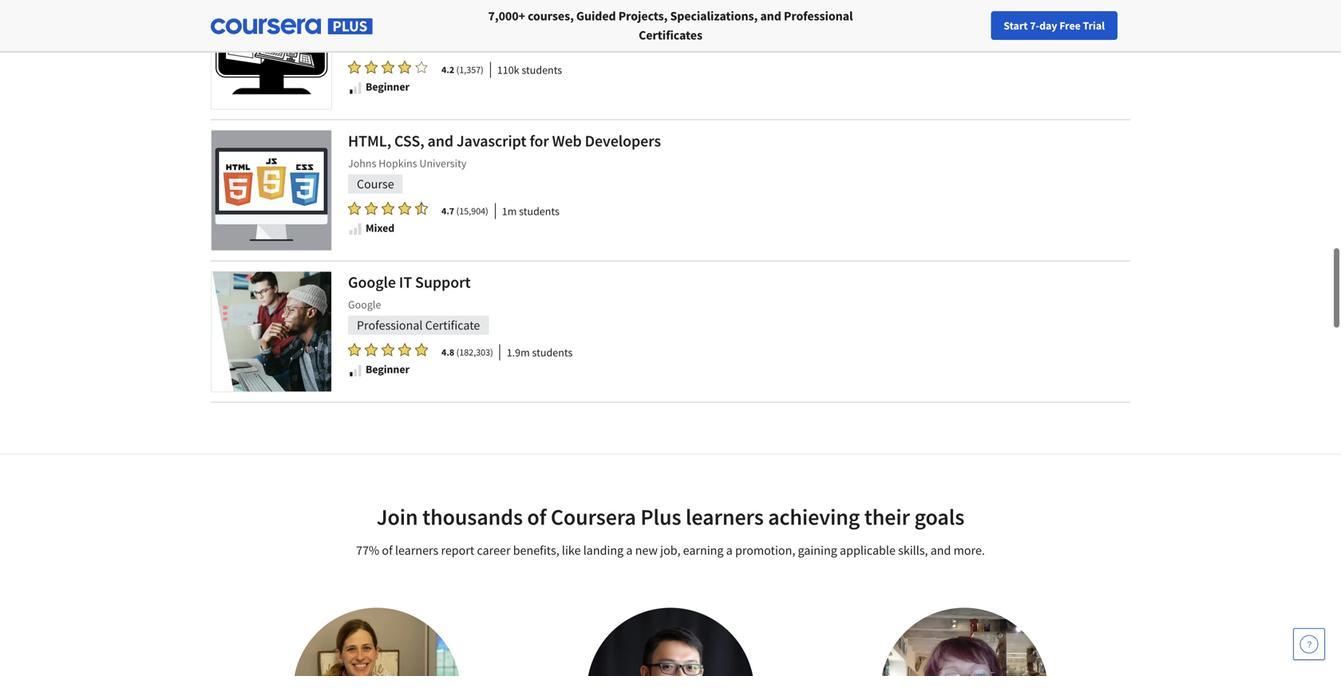 Task type: vqa. For each thing, say whether or not it's contained in the screenshot.
Show notifications ICON
no



Task type: locate. For each thing, give the bounding box(es) containing it.
mixed level image
[[348, 222, 362, 236]]

2 beginner from the top
[[366, 362, 410, 376]]

free
[[1060, 18, 1081, 33]]

0 vertical spatial and
[[760, 8, 781, 24]]

of
[[397, 15, 407, 29], [527, 503, 546, 531], [382, 542, 393, 558]]

google left 'it'
[[348, 272, 396, 292]]

4.7
[[442, 205, 454, 217]]

2 vertical spatial and
[[931, 542, 951, 558]]

start 7-day free trial
[[1004, 18, 1105, 33]]

start
[[1004, 18, 1028, 33]]

university up 'specialization'
[[348, 15, 395, 29]]

google it support google professional certificate
[[348, 272, 480, 333]]

1 horizontal spatial learners
[[686, 503, 764, 531]]

0 vertical spatial professional
[[784, 8, 853, 24]]

0 horizontal spatial university
[[348, 15, 395, 29]]

new
[[1047, 18, 1068, 33]]

1 horizontal spatial professional
[[784, 8, 853, 24]]

4.2
[[442, 63, 454, 76]]

students for web
[[519, 204, 560, 218]]

1 vertical spatial beginner level image
[[348, 363, 362, 377]]

web
[[552, 131, 582, 151]]

beginner down google it support google professional certificate
[[366, 362, 410, 376]]

0 vertical spatial of
[[397, 15, 407, 29]]

4.8 (182,303)
[[442, 346, 493, 358]]

4.2 (1,357)
[[442, 63, 484, 76]]

2 beginner level image from the top
[[348, 363, 362, 377]]

applicable
[[840, 542, 896, 558]]

1 beginner level image from the top
[[348, 80, 362, 95]]

0 vertical spatial university
[[348, 15, 395, 29]]

1 horizontal spatial university
[[419, 156, 467, 170]]

goals
[[915, 503, 965, 531]]

1 horizontal spatial a
[[726, 542, 733, 558]]

a
[[626, 542, 633, 558], [726, 542, 733, 558]]

johns
[[348, 156, 376, 170]]

a left new
[[626, 542, 633, 558]]

achieving
[[768, 503, 860, 531]]

learners
[[686, 503, 764, 531], [395, 542, 439, 558]]

a right 'earning'
[[726, 542, 733, 558]]

university
[[348, 15, 395, 29], [419, 156, 467, 170]]

0 horizontal spatial professional
[[357, 317, 423, 333]]

students
[[522, 63, 562, 77], [519, 204, 560, 218], [532, 345, 573, 360]]

2 horizontal spatial of
[[527, 503, 546, 531]]

0 horizontal spatial learners
[[395, 542, 439, 558]]

1 horizontal spatial of
[[397, 15, 407, 29]]

0 vertical spatial google
[[348, 272, 396, 292]]

google it support by google image
[[212, 272, 331, 392]]

0 horizontal spatial a
[[626, 542, 633, 558]]

half filled star image
[[415, 201, 428, 216]]

learners up 'earning'
[[686, 503, 764, 531]]

beginner level image for university
[[348, 80, 362, 95]]

it
[[399, 272, 412, 292]]

1 vertical spatial university
[[419, 156, 467, 170]]

1.9m
[[507, 345, 530, 360]]

students right 110k
[[522, 63, 562, 77]]

of up 'specialization'
[[397, 15, 407, 29]]

courses,
[[528, 8, 574, 24]]

0 horizontal spatial and
[[428, 131, 453, 151]]

google
[[348, 272, 396, 292], [348, 297, 381, 312]]

landing
[[583, 542, 624, 558]]

1 vertical spatial students
[[519, 204, 560, 218]]

2 horizontal spatial and
[[931, 542, 951, 558]]

earning
[[683, 542, 724, 558]]

students right 1m
[[519, 204, 560, 218]]

specialization
[[357, 35, 432, 51]]

beginner down 'specialization'
[[366, 79, 410, 94]]

1 vertical spatial of
[[527, 503, 546, 531]]

1 vertical spatial professional
[[357, 317, 423, 333]]

beginner level image for google
[[348, 363, 362, 377]]

of for specialization
[[397, 15, 407, 29]]

1m students
[[502, 204, 560, 218]]

1 horizontal spatial and
[[760, 8, 781, 24]]

university down css,
[[419, 156, 467, 170]]

find your new career link
[[993, 16, 1109, 36]]

2 vertical spatial of
[[382, 542, 393, 558]]

and right skills,
[[931, 542, 951, 558]]

0 horizontal spatial of
[[382, 542, 393, 558]]

and
[[760, 8, 781, 24], [428, 131, 453, 151], [931, 542, 951, 558]]

html,
[[348, 131, 391, 151]]

0 vertical spatial beginner
[[366, 79, 410, 94]]

skills,
[[898, 542, 928, 558]]

2 vertical spatial students
[[532, 345, 573, 360]]

students right 1.9m
[[532, 345, 573, 360]]

1 beginner from the top
[[366, 79, 410, 94]]

1 vertical spatial beginner
[[366, 362, 410, 376]]

join
[[377, 503, 418, 531]]

filled star image
[[365, 60, 378, 74], [382, 60, 394, 74], [348, 201, 361, 216], [365, 201, 378, 216], [398, 201, 411, 216], [382, 343, 394, 357], [398, 343, 411, 357]]

learners down join
[[395, 542, 439, 558]]

and right css,
[[428, 131, 453, 151]]

7,000+
[[488, 8, 525, 24]]

google down the mixed level image
[[348, 297, 381, 312]]

professional
[[784, 8, 853, 24], [357, 317, 423, 333]]

1 vertical spatial and
[[428, 131, 453, 151]]

of right 77%
[[382, 542, 393, 558]]

2 a from the left
[[726, 542, 733, 558]]

1m
[[502, 204, 517, 218]]

help center image
[[1300, 635, 1319, 654]]

of inside university of london specialization
[[397, 15, 407, 29]]

trial
[[1083, 18, 1105, 33]]

like
[[562, 542, 581, 558]]

(182,303)
[[456, 346, 493, 358]]

certificate
[[425, 317, 480, 333]]

university inside university of london specialization
[[348, 15, 395, 29]]

and right specializations,
[[760, 8, 781, 24]]

1 a from the left
[[626, 542, 633, 558]]

0 vertical spatial beginner level image
[[348, 80, 362, 95]]

professional inside the 7,000+ courses, guided projects, specializations, and professional certificates
[[784, 8, 853, 24]]

None search field
[[220, 10, 603, 42]]

beginner level image
[[348, 80, 362, 95], [348, 363, 362, 377]]

beginner for university
[[366, 79, 410, 94]]

of up "benefits,"
[[527, 503, 546, 531]]

110k students
[[497, 63, 562, 77]]

course
[[357, 176, 394, 192]]

2 google from the top
[[348, 297, 381, 312]]

4.7 (15,904)
[[442, 205, 488, 217]]

start 7-day free trial button
[[991, 11, 1118, 40]]

4.8
[[442, 346, 454, 358]]

html, css, and javascript for web developers by johns hopkins university image
[[212, 131, 331, 250]]

1 vertical spatial learners
[[395, 542, 439, 558]]

guided
[[576, 8, 616, 24]]

1 vertical spatial google
[[348, 297, 381, 312]]

plus
[[641, 503, 681, 531]]

beginner
[[366, 79, 410, 94], [366, 362, 410, 376]]

filled star image
[[348, 60, 361, 74], [398, 60, 411, 74], [382, 201, 394, 216], [348, 343, 361, 357], [365, 343, 378, 357], [415, 343, 428, 357]]



Task type: describe. For each thing, give the bounding box(es) containing it.
support
[[415, 272, 471, 292]]

join thousands of coursera plus learners achieving their goals
[[377, 503, 965, 531]]

(15,904)
[[456, 205, 488, 217]]

job,
[[660, 542, 681, 558]]

7,000+ courses, guided projects, specializations, and professional certificates
[[488, 8, 853, 43]]

77%
[[356, 542, 379, 558]]

their
[[864, 503, 910, 531]]

0 vertical spatial learners
[[686, 503, 764, 531]]

mixed
[[366, 221, 395, 235]]

developers
[[585, 131, 661, 151]]

university of london specialization
[[348, 15, 445, 51]]

star image
[[415, 60, 428, 74]]

university inside html, css, and javascript for web developers johns hopkins university course
[[419, 156, 467, 170]]

introduction to computer science and programming by university of london, goldsmiths, university of london image
[[212, 0, 331, 109]]

coursera
[[551, 503, 636, 531]]

benefits,
[[513, 542, 559, 558]]

promotion,
[[735, 542, 795, 558]]

(1,357)
[[456, 63, 484, 76]]

specializations,
[[670, 8, 758, 24]]

javascript
[[457, 131, 527, 151]]

day
[[1040, 18, 1057, 33]]

projects,
[[619, 8, 668, 24]]

beginner for google
[[366, 362, 410, 376]]

css,
[[394, 131, 424, 151]]

of for report
[[382, 542, 393, 558]]

career
[[1070, 18, 1101, 33]]

and inside html, css, and javascript for web developers johns hopkins university course
[[428, 131, 453, 151]]

7-
[[1030, 18, 1040, 33]]

coursera plus image
[[211, 18, 373, 34]]

77% of learners report career benefits, like landing a new job, earning a promotion, gaining applicable skills, and more.
[[356, 542, 985, 558]]

for
[[530, 131, 549, 151]]

html, css, and javascript for web developers johns hopkins university course
[[348, 131, 661, 192]]

1 google from the top
[[348, 272, 396, 292]]

career
[[477, 542, 511, 558]]

students for certificate
[[532, 345, 573, 360]]

gaining
[[798, 542, 837, 558]]

1.9m students
[[507, 345, 573, 360]]

london
[[409, 15, 445, 29]]

certificates
[[639, 27, 703, 43]]

find
[[1001, 18, 1021, 33]]

0 vertical spatial students
[[522, 63, 562, 77]]

report
[[441, 542, 474, 558]]

your
[[1024, 18, 1045, 33]]

new
[[635, 542, 658, 558]]

thousands
[[422, 503, 523, 531]]

professional inside google it support google professional certificate
[[357, 317, 423, 333]]

more.
[[954, 542, 985, 558]]

hopkins
[[379, 156, 417, 170]]

and inside the 7,000+ courses, guided projects, specializations, and professional certificates
[[760, 8, 781, 24]]

find your new career
[[1001, 18, 1101, 33]]

110k
[[497, 63, 519, 77]]



